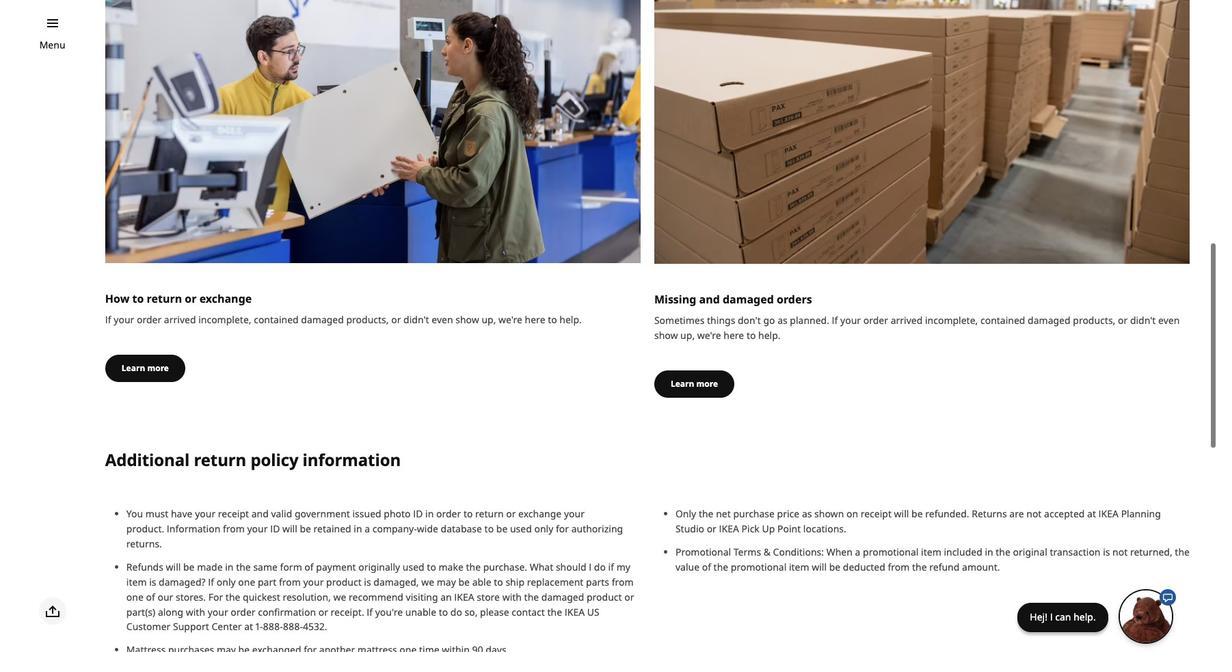 Task type: locate. For each thing, give the bounding box(es) containing it.
0 horizontal spatial we're
[[499, 312, 523, 325]]

1 vertical spatial show
[[655, 328, 678, 341]]

as right price
[[802, 506, 812, 519]]

with down ship
[[503, 589, 522, 602]]

from inside promotional terms & conditions: when a promotional item included in the original transaction is not returned, the value of the promotional item will be deducted from the refund amount.
[[888, 559, 910, 572]]

be inside only the net purchase price as shown on receipt will be refunded. returns are not accepted at ikea planning studio or ikea pick up point locations.
[[912, 506, 923, 519]]

up
[[762, 521, 775, 534]]

show
[[456, 312, 479, 325], [655, 328, 678, 341]]

1 horizontal spatial up,
[[681, 328, 695, 341]]

didn't inside how to return or exchange if your order arrived incomplete, contained damaged products, or didn't even show up, we're here to help.
[[404, 312, 429, 325]]

the left net
[[699, 506, 714, 519]]

promotional up deducted
[[863, 544, 919, 557]]

1 vertical spatial more
[[697, 377, 718, 388]]

your up resolution,
[[303, 574, 324, 587]]

0 vertical spatial learn more
[[122, 361, 169, 373]]

as right go
[[778, 313, 788, 326]]

0 horizontal spatial here
[[525, 312, 546, 325]]

1 vertical spatial learn more
[[671, 377, 718, 388]]

original
[[1014, 544, 1048, 557]]

in right made at the left of page
[[225, 559, 234, 572]]

more
[[147, 361, 169, 373], [697, 377, 718, 388]]

0 vertical spatial in
[[354, 521, 362, 534]]

for
[[556, 521, 569, 534]]

only up for
[[217, 574, 236, 587]]

1 horizontal spatial contained
[[981, 313, 1026, 326]]

at
[[1088, 506, 1097, 519], [244, 619, 253, 632]]

1 vertical spatial not
[[1113, 544, 1128, 557]]

damaged,
[[374, 574, 419, 587]]

returns
[[972, 506, 1008, 519]]

retained
[[314, 521, 351, 534]]

part(s)
[[126, 604, 155, 617]]

i up parts
[[589, 559, 592, 572]]

1 horizontal spatial not
[[1113, 544, 1128, 557]]

0 vertical spatial used
[[510, 521, 532, 534]]

is
[[1104, 544, 1111, 557], [149, 574, 156, 587], [364, 574, 371, 587]]

2 vertical spatial help.
[[1074, 611, 1096, 624]]

products, inside missing and damaged orders sometimes things don't go as planned. if your order arrived incomplete, contained damaged products, or didn't even show up, we're here to help.
[[1074, 313, 1116, 326]]

id in
[[413, 506, 434, 519]]

we up receipt.
[[333, 589, 346, 602]]

1 contained from the left
[[254, 312, 299, 325]]

i
[[589, 559, 592, 572], [1051, 611, 1053, 624]]

of right form in the left bottom of the page
[[305, 559, 314, 572]]

product. information
[[126, 521, 220, 534]]

at inside refunds will be made in the same form of payment originally used to make the purchase. what should i do if my item is damaged? if only one part from your product is damaged, we may be able to ship replacement parts from one of our stores. for the quickest resolution, we recommend visiting an ikea store with the damaged product or part(s) along with your order confirmation or receipt. if you're unable to do so, please contact the ikea us customer support center at 1-888-888-4532.
[[244, 619, 253, 632]]

0 horizontal spatial promotional
[[731, 559, 787, 572]]

1 horizontal spatial of
[[305, 559, 314, 572]]

1 horizontal spatial i
[[1051, 611, 1053, 624]]

we're
[[499, 312, 523, 325], [698, 328, 722, 341]]

item up 'refund'
[[922, 544, 942, 557]]

products,
[[346, 312, 389, 325], [1074, 313, 1116, 326]]

how
[[105, 290, 130, 305]]

at left 1-
[[244, 619, 253, 632]]

1 horizontal spatial in
[[354, 521, 362, 534]]

0 horizontal spatial only
[[217, 574, 236, 587]]

0 vertical spatial learn
[[122, 361, 145, 373]]

0 horizontal spatial at
[[244, 619, 253, 632]]

1 horizontal spatial help.
[[759, 328, 781, 341]]

2 888- from the left
[[283, 619, 303, 632]]

0 horizontal spatial not
[[1027, 506, 1042, 519]]

contact
[[512, 604, 545, 617]]

used inside you must have your receipt and valid government issued photo id in order to return or exchange your product. information from your id will be retained in a company-wide database to be used only for authorizing returns.
[[510, 521, 532, 534]]

0 vertical spatial as
[[778, 313, 788, 326]]

the left 'refund'
[[913, 559, 927, 572]]

not left returned,
[[1113, 544, 1128, 557]]

item inside refunds will be made in the same form of payment originally used to make the purchase. what should i do if my item is damaged? if only one part from your product is damaged, we may be able to ship replacement parts from one of our stores. for the quickest resolution, we recommend visiting an ikea store with the damaged product or part(s) along with your order confirmation or receipt. if you're unable to do so, please contact the ikea us customer support center at 1-888-888-4532.
[[126, 574, 147, 587]]

do
[[594, 559, 606, 572], [451, 604, 462, 617]]

0 horizontal spatial product
[[326, 574, 362, 587]]

database
[[441, 521, 482, 534]]

1 horizontal spatial we
[[422, 574, 435, 587]]

1 horizontal spatial here
[[724, 328, 745, 341]]

photo
[[384, 506, 411, 519]]

learn for missing
[[671, 377, 695, 388]]

one left part
[[238, 574, 255, 587]]

1 horizontal spatial one
[[238, 574, 255, 587]]

your right planned.
[[841, 313, 861, 326]]

arrived
[[164, 312, 196, 325], [891, 313, 923, 326]]

ikea up "so,"
[[454, 589, 475, 602]]

promotional down &
[[731, 559, 787, 572]]

return left policy
[[194, 447, 246, 470]]

we
[[422, 574, 435, 587], [333, 589, 346, 602]]

store
[[477, 589, 500, 602]]

refund
[[930, 559, 960, 572]]

0 horizontal spatial a
[[365, 521, 370, 534]]

2 vertical spatial item
[[126, 574, 147, 587]]

you
[[126, 506, 143, 519]]

1 horizontal spatial learn more button
[[655, 369, 735, 397]]

do left 'if'
[[594, 559, 606, 572]]

0 vertical spatial only
[[535, 521, 554, 534]]

0 vertical spatial show
[[456, 312, 479, 325]]

menu
[[39, 38, 65, 51]]

0 horizontal spatial learn more button
[[105, 354, 185, 381]]

is inside promotional terms & conditions: when a promotional item included in the original transaction is not returned, the value of the promotional item will be deducted from the refund amount.
[[1104, 544, 1111, 557]]

1 vertical spatial as
[[802, 506, 812, 519]]

1 horizontal spatial with
[[503, 589, 522, 602]]

not for accepted
[[1027, 506, 1042, 519]]

show inside how to return or exchange if your order arrived incomplete, contained damaged products, or didn't even show up, we're here to help.
[[456, 312, 479, 325]]

id
[[270, 521, 280, 534]]

1 vertical spatial in
[[985, 544, 994, 557]]

not inside only the net purchase price as shown on receipt will be refunded. returns are not accepted at ikea planning studio or ikea pick up point locations.
[[1027, 506, 1042, 519]]

will down when
[[812, 559, 827, 572]]

0 horizontal spatial i
[[589, 559, 592, 572]]

promotional
[[676, 544, 731, 557]]

1 products, from the left
[[346, 312, 389, 325]]

i inside refunds will be made in the same form of payment originally used to make the purchase. what should i do if my item is damaged? if only one part from your product is damaged, we may be able to ship replacement parts from one of our stores. for the quickest resolution, we recommend visiting an ikea store with the damaged product or part(s) along with your order confirmation or receipt. if you're unable to do so, please contact the ikea us customer support center at 1-888-888-4532.
[[589, 559, 592, 572]]

exchange your
[[519, 506, 585, 519]]

if down made at the left of page
[[208, 574, 214, 587]]

0 horizontal spatial show
[[456, 312, 479, 325]]

more for sometimes
[[697, 377, 718, 388]]

your
[[114, 312, 134, 325], [841, 313, 861, 326], [195, 506, 216, 519], [247, 521, 268, 534], [303, 574, 324, 587], [208, 604, 228, 617]]

one
[[238, 574, 255, 587], [126, 589, 144, 602]]

1 horizontal spatial learn more
[[671, 377, 718, 388]]

a up deducted
[[856, 544, 861, 557]]

your right have
[[195, 506, 216, 519]]

used inside refunds will be made in the same form of payment originally used to make the purchase. what should i do if my item is damaged? if only one part from your product is damaged, we may be able to ship replacement parts from one of our stores. for the quickest resolution, we recommend visiting an ikea store with the damaged product or part(s) along with your order confirmation or receipt. if you're unable to do so, please contact the ikea us customer support center at 1-888-888-4532.
[[403, 559, 425, 572]]

of
[[305, 559, 314, 572], [702, 559, 711, 572], [146, 589, 155, 602]]

used down return or
[[510, 521, 532, 534]]

in inside you must have your receipt and valid government issued photo id in order to return or exchange your product. information from your id will be retained in a company-wide database to be used only for authorizing returns.
[[354, 521, 362, 534]]

will right the receipt
[[895, 506, 910, 519]]

1 horizontal spatial products,
[[1074, 313, 1116, 326]]

will up damaged?
[[166, 559, 181, 572]]

incomplete, inside how to return or exchange if your order arrived incomplete, contained damaged products, or didn't even show up, we're here to help.
[[199, 312, 251, 325]]

incomplete, inside missing and damaged orders sometimes things don't go as planned. if your order arrived incomplete, contained damaged products, or didn't even show up, we're here to help.
[[926, 313, 979, 326]]

1 horizontal spatial learn
[[671, 377, 695, 388]]

item down conditions:
[[789, 559, 810, 572]]

is right transaction
[[1104, 544, 1111, 557]]

1 horizontal spatial show
[[655, 328, 678, 341]]

a down issued
[[365, 521, 370, 534]]

at right accepted
[[1088, 506, 1097, 519]]

learn more button for to
[[105, 354, 185, 381]]

1 didn't from the left
[[404, 312, 429, 325]]

item
[[922, 544, 942, 557], [789, 559, 810, 572], [126, 574, 147, 587]]

contained inside how to return or exchange if your order arrived incomplete, contained damaged products, or didn't even show up, we're here to help.
[[254, 312, 299, 325]]

be left refunded.
[[912, 506, 923, 519]]

the up "able"
[[466, 559, 481, 572]]

0 horizontal spatial return
[[147, 290, 182, 305]]

here
[[525, 312, 546, 325], [724, 328, 745, 341]]

up, inside how to return or exchange if your order arrived incomplete, contained damaged products, or didn't even show up, we're here to help.
[[482, 312, 496, 325]]

even
[[432, 312, 453, 325], [1159, 313, 1180, 326]]

if down recommend at the left bottom
[[367, 604, 373, 617]]

2 products, from the left
[[1074, 313, 1116, 326]]

product
[[326, 574, 362, 587], [587, 589, 622, 602]]

0 vertical spatial item
[[922, 544, 942, 557]]

on
[[847, 506, 859, 519]]

customer
[[126, 619, 171, 632]]

1 horizontal spatial a
[[856, 544, 861, 557]]

if down how
[[105, 312, 111, 325]]

0 vertical spatial do
[[594, 559, 606, 572]]

0 horizontal spatial learn more
[[122, 361, 169, 373]]

from inside you must have your receipt and valid government issued photo id in order to return or exchange your product. information from your id will be retained in a company-wide database to be used only for authorizing returns.
[[223, 521, 245, 534]]

1 incomplete, from the left
[[199, 312, 251, 325]]

0 horizontal spatial even
[[432, 312, 453, 325]]

when
[[827, 544, 853, 557]]

0 vertical spatial i
[[589, 559, 592, 572]]

valid
[[271, 506, 292, 519]]

2 arrived from the left
[[891, 313, 923, 326]]

the right returned,
[[1176, 544, 1190, 557]]

1 horizontal spatial incomplete,
[[926, 313, 979, 326]]

1 horizontal spatial arrived
[[891, 313, 923, 326]]

learn more for and
[[671, 377, 718, 388]]

products, inside how to return or exchange if your order arrived incomplete, contained damaged products, or didn't even show up, we're here to help.
[[346, 312, 389, 325]]

show inside missing and damaged orders sometimes things don't go as planned. if your order arrived incomplete, contained damaged products, or didn't even show up, we're here to help.
[[655, 328, 678, 341]]

is down refunds
[[149, 574, 156, 587]]

be inside promotional terms & conditions: when a promotional item included in the original transaction is not returned, the value of the promotional item will be deducted from the refund amount.
[[830, 559, 841, 572]]

in
[[354, 521, 362, 534], [985, 544, 994, 557], [225, 559, 234, 572]]

0 vertical spatial with
[[503, 589, 522, 602]]

1 horizontal spatial at
[[1088, 506, 1097, 519]]

888-
[[263, 619, 283, 632], [283, 619, 303, 632]]

1 even from the left
[[432, 312, 453, 325]]

used up damaged,
[[403, 559, 425, 572]]

is up recommend at the left bottom
[[364, 574, 371, 587]]

1 vertical spatial a
[[856, 544, 861, 557]]

2 horizontal spatial of
[[702, 559, 711, 572]]

net
[[716, 506, 731, 519]]

visiting
[[406, 589, 438, 602]]

0 vertical spatial not
[[1027, 506, 1042, 519]]

product down parts
[[587, 589, 622, 602]]

ikea down net
[[719, 521, 739, 534]]

0 vertical spatial at
[[1088, 506, 1097, 519]]

item down refunds
[[126, 574, 147, 587]]

exchange
[[200, 290, 252, 305]]

able
[[472, 574, 492, 587]]

if inside how to return or exchange if your order arrived incomplete, contained damaged products, or didn't even show up, we're here to help.
[[105, 312, 111, 325]]

1 vertical spatial up,
[[681, 328, 695, 341]]

not inside promotional terms & conditions: when a promotional item included in the original transaction is not returned, the value of the promotional item will be deducted from the refund amount.
[[1113, 544, 1128, 557]]

of left our
[[146, 589, 155, 602]]

0 horizontal spatial incomplete,
[[199, 312, 251, 325]]

from
[[223, 521, 245, 534], [888, 559, 910, 572], [279, 574, 301, 587], [612, 574, 634, 587]]

1 vertical spatial one
[[126, 589, 144, 602]]

wide
[[417, 521, 438, 534]]

0 vertical spatial here
[[525, 312, 546, 325]]

hej! i can help. button
[[1018, 590, 1177, 644]]

help. inside how to return or exchange if your order arrived incomplete, contained damaged products, or didn't even show up, we're here to help.
[[560, 312, 582, 325]]

0 horizontal spatial in
[[225, 559, 234, 572]]

to inside missing and damaged orders sometimes things don't go as planned. if your order arrived incomplete, contained damaged products, or didn't even show up, we're here to help.
[[747, 328, 756, 341]]

1 vertical spatial with
[[186, 604, 205, 617]]

the up amount.
[[996, 544, 1011, 557]]

our
[[158, 589, 173, 602]]

even inside how to return or exchange if your order arrived incomplete, contained damaged products, or didn't even show up, we're here to help.
[[432, 312, 453, 325]]

support
[[173, 619, 209, 632]]

0 horizontal spatial we
[[333, 589, 346, 602]]

0 horizontal spatial help.
[[560, 312, 582, 325]]

1 vertical spatial here
[[724, 328, 745, 341]]

the right "contact"
[[548, 604, 562, 617]]

if right planned.
[[832, 313, 838, 326]]

order inside refunds will be made in the same form of payment originally used to make the purchase. what should i do if my item is damaged? if only one part from your product is damaged, we may be able to ship replacement parts from one of our stores. for the quickest resolution, we recommend visiting an ikea store with the damaged product or part(s) along with your order confirmation or receipt. if you're unable to do so, please contact the ikea us customer support center at 1-888-888-4532.
[[231, 604, 256, 617]]

conditions:
[[773, 544, 824, 557]]

the left same
[[236, 559, 251, 572]]

0 vertical spatial up,
[[482, 312, 496, 325]]

may
[[437, 574, 456, 587]]

0 horizontal spatial do
[[451, 604, 462, 617]]

of down promotional
[[702, 559, 711, 572]]

0 vertical spatial return
[[147, 290, 182, 305]]

0 horizontal spatial used
[[403, 559, 425, 572]]

i left 'can'
[[1051, 611, 1053, 624]]

0 vertical spatial help.
[[560, 312, 582, 325]]

return
[[147, 290, 182, 305], [194, 447, 246, 470]]

in up amount.
[[985, 544, 994, 557]]

1 vertical spatial product
[[587, 589, 622, 602]]

1 horizontal spatial more
[[697, 377, 718, 388]]

&
[[764, 544, 771, 557]]

1 horizontal spatial even
[[1159, 313, 1180, 326]]

2 vertical spatial in
[[225, 559, 234, 572]]

learn
[[122, 361, 145, 373], [671, 377, 695, 388]]

your inside missing and damaged orders sometimes things don't go as planned. if your order arrived incomplete, contained damaged products, or didn't even show up, we're here to help.
[[841, 313, 861, 326]]

one up part(s)
[[126, 589, 144, 602]]

2 horizontal spatial in
[[985, 544, 994, 557]]

from right deducted
[[888, 559, 910, 572]]

will inside only the net purchase price as shown on receipt will be refunded. returns are not accepted at ikea planning studio or ikea pick up point locations.
[[895, 506, 910, 519]]

not right are on the bottom right of the page
[[1027, 506, 1042, 519]]

in inside refunds will be made in the same form of payment originally used to make the purchase. what should i do if my item is damaged? if only one part from your product is damaged, we may be able to ship replacement parts from one of our stores. for the quickest resolution, we recommend visiting an ikea store with the damaged product or part(s) along with your order confirmation or receipt. if you're unable to do so, please contact the ikea us customer support center at 1-888-888-4532.
[[225, 559, 234, 572]]

be left "able"
[[459, 574, 470, 587]]

your down how
[[114, 312, 134, 325]]

2 incomplete, from the left
[[926, 313, 979, 326]]

0 vertical spatial one
[[238, 574, 255, 587]]

0 vertical spatial we're
[[499, 312, 523, 325]]

0 horizontal spatial more
[[147, 361, 169, 373]]

issued
[[353, 506, 382, 519]]

the
[[699, 506, 714, 519], [996, 544, 1011, 557], [1176, 544, 1190, 557], [236, 559, 251, 572], [466, 559, 481, 572], [714, 559, 729, 572], [913, 559, 927, 572], [226, 589, 240, 602], [524, 589, 539, 602], [548, 604, 562, 617]]

0 horizontal spatial learn
[[122, 361, 145, 373]]

1 arrived from the left
[[164, 312, 196, 325]]

1 vertical spatial only
[[217, 574, 236, 587]]

do left "so,"
[[451, 604, 462, 617]]

0 vertical spatial promotional
[[863, 544, 919, 557]]

we're inside how to return or exchange if your order arrived incomplete, contained damaged products, or didn't even show up, we're here to help.
[[499, 312, 523, 325]]

promotional
[[863, 544, 919, 557], [731, 559, 787, 572]]

with
[[503, 589, 522, 602], [186, 604, 205, 617]]

1 horizontal spatial do
[[594, 559, 606, 572]]

1 horizontal spatial as
[[802, 506, 812, 519]]

0 horizontal spatial item
[[126, 574, 147, 587]]

included
[[944, 544, 983, 557]]

2 contained from the left
[[981, 313, 1026, 326]]

only down exchange your
[[535, 521, 554, 534]]

with up support
[[186, 604, 205, 617]]

2 even from the left
[[1159, 313, 1180, 326]]

return right how
[[147, 290, 182, 305]]

returns.
[[126, 536, 162, 549]]

be down return or
[[497, 521, 508, 534]]

2 horizontal spatial help.
[[1074, 611, 1096, 624]]

in inside promotional terms & conditions: when a promotional item included in the original transaction is not returned, the value of the promotional item will be deducted from the refund amount.
[[985, 544, 994, 557]]

1 horizontal spatial only
[[535, 521, 554, 534]]

ikea left planning
[[1099, 506, 1119, 519]]

will right id
[[283, 521, 297, 534]]

0 horizontal spatial arrived
[[164, 312, 196, 325]]

only the net purchase price as shown on receipt will be refunded. returns are not accepted at ikea planning studio or ikea pick up point locations.
[[676, 506, 1161, 534]]

at inside only the net purchase price as shown on receipt will be refunded. returns are not accepted at ikea planning studio or ikea pick up point locations.
[[1088, 506, 1097, 519]]

don't
[[738, 313, 761, 326]]

1 vertical spatial at
[[244, 619, 253, 632]]

up,
[[482, 312, 496, 325], [681, 328, 695, 341]]

0 vertical spatial we
[[422, 574, 435, 587]]

company-
[[373, 521, 417, 534]]

product down payment at the bottom left of the page
[[326, 574, 362, 587]]

be down when
[[830, 559, 841, 572]]

form
[[280, 559, 302, 572]]

from down receipt and
[[223, 521, 245, 534]]

we up visiting
[[422, 574, 435, 587]]

2 didn't from the left
[[1131, 313, 1156, 326]]

damaged inside refunds will be made in the same form of payment originally used to make the purchase. what should i do if my item is damaged? if only one part from your product is damaged, we may be able to ship replacement parts from one of our stores. for the quickest resolution, we recommend visiting an ikea store with the damaged product or part(s) along with your order confirmation or receipt. if you're unable to do so, please contact the ikea us customer support center at 1-888-888-4532.
[[542, 589, 585, 602]]

in down issued
[[354, 521, 362, 534]]

0 horizontal spatial up,
[[482, 312, 496, 325]]

a inside promotional terms & conditions: when a promotional item included in the original transaction is not returned, the value of the promotional item will be deducted from the refund amount.
[[856, 544, 861, 557]]



Task type: describe. For each thing, give the bounding box(es) containing it.
made
[[197, 559, 223, 572]]

0 vertical spatial product
[[326, 574, 362, 587]]

make
[[439, 559, 464, 572]]

2 horizontal spatial item
[[922, 544, 942, 557]]

0 horizontal spatial is
[[149, 574, 156, 587]]

shown
[[815, 506, 844, 519]]

order inside you must have your receipt and valid government issued photo id in order to return or exchange your product. information from your id will be retained in a company-wide database to be used only for authorizing returns.
[[436, 506, 461, 519]]

learn more button for and
[[655, 369, 735, 397]]

1 vertical spatial do
[[451, 604, 462, 617]]

1 vertical spatial promotional
[[731, 559, 787, 572]]

your inside how to return or exchange if your order arrived incomplete, contained damaged products, or didn't even show up, we're here to help.
[[114, 312, 134, 325]]

didn't inside missing and damaged orders sometimes things don't go as planned. if your order arrived incomplete, contained damaged products, or didn't even show up, we're here to help.
[[1131, 313, 1156, 326]]

replacement
[[527, 574, 584, 587]]

receipt.
[[331, 604, 364, 617]]

4532.
[[303, 619, 327, 632]]

value
[[676, 559, 700, 572]]

contained inside missing and damaged orders sometimes things don't go as planned. if your order arrived incomplete, contained damaged products, or didn't even show up, we're here to help.
[[981, 313, 1026, 326]]

additional
[[105, 447, 190, 470]]

order inside how to return or exchange if your order arrived incomplete, contained damaged products, or didn't even show up, we're here to help.
[[137, 312, 162, 325]]

hej!
[[1031, 611, 1048, 624]]

1 vertical spatial item
[[789, 559, 810, 572]]

payment
[[316, 559, 356, 572]]

damaged inside how to return or exchange if your order arrived incomplete, contained damaged products, or didn't even show up, we're here to help.
[[301, 312, 344, 325]]

will inside refunds will be made in the same form of payment originally used to make the purchase. what should i do if my item is damaged? if only one part from your product is damaged, we may be able to ship replacement parts from one of our stores. for the quickest resolution, we recommend visiting an ikea store with the damaged product or part(s) along with your order confirmation or receipt. if you're unable to do so, please contact the ikea us customer support center at 1-888-888-4532.
[[166, 559, 181, 572]]

the up "contact"
[[524, 589, 539, 602]]

terms
[[734, 544, 762, 557]]

pick
[[742, 521, 760, 534]]

amount.
[[963, 559, 1001, 572]]

your down for
[[208, 604, 228, 617]]

price
[[778, 506, 800, 519]]

only
[[676, 506, 697, 519]]

planning
[[1122, 506, 1161, 519]]

learn more for to
[[122, 361, 169, 373]]

of inside promotional terms & conditions: when a promotional item included in the original transaction is not returned, the value of the promotional item will be deducted from the refund amount.
[[702, 559, 711, 572]]

even inside missing and damaged orders sometimes things don't go as planned. if your order arrived incomplete, contained damaged products, or didn't even show up, we're here to help.
[[1159, 313, 1180, 326]]

be down government
[[300, 521, 311, 534]]

confirmation
[[258, 604, 316, 617]]

studio
[[676, 521, 705, 534]]

missing and damaged orders sometimes things don't go as planned. if your order arrived incomplete, contained damaged products, or didn't even show up, we're here to help.
[[655, 291, 1180, 341]]

arrived inside missing and damaged orders sometimes things don't go as planned. if your order arrived incomplete, contained damaged products, or didn't even show up, we're here to help.
[[891, 313, 923, 326]]

help. inside button
[[1074, 611, 1096, 624]]

1 horizontal spatial is
[[364, 574, 371, 587]]

how to return or exchange if your order arrived incomplete, contained damaged products, or didn't even show up, we're here to help.
[[105, 290, 585, 325]]

1 888- from the left
[[263, 619, 283, 632]]

for
[[208, 589, 223, 602]]

along
[[158, 604, 183, 617]]

i inside hej! i can help. button
[[1051, 611, 1053, 624]]

recommend
[[349, 589, 404, 602]]

refunded.
[[926, 506, 970, 519]]

policy
[[251, 447, 299, 470]]

go
[[764, 313, 775, 326]]

0 horizontal spatial of
[[146, 589, 155, 602]]

accepted
[[1045, 506, 1085, 519]]

have
[[171, 506, 193, 519]]

hej! i can help.
[[1031, 611, 1096, 624]]

a inside you must have your receipt and valid government issued photo id in order to return or exchange your product. information from your id will be retained in a company-wide database to be used only for authorizing returns.
[[365, 521, 370, 534]]

parts
[[586, 574, 610, 587]]

1 vertical spatial return
[[194, 447, 246, 470]]

or inside only the net purchase price as shown on receipt will be refunded. returns are not accepted at ikea planning studio or ikea pick up point locations.
[[707, 521, 717, 534]]

arrived inside how to return or exchange if your order arrived incomplete, contained damaged products, or didn't even show up, we're here to help.
[[164, 312, 196, 325]]

as inside only the net purchase price as shown on receipt will be refunded. returns are not accepted at ikea planning studio or ikea pick up point locations.
[[802, 506, 812, 519]]

ikea left us
[[565, 604, 585, 617]]

as inside missing and damaged orders sometimes things don't go as planned. if your order arrived incomplete, contained damaged products, or didn't even show up, we're here to help.
[[778, 313, 788, 326]]

additional return policy information
[[105, 447, 401, 470]]

promotional terms & conditions: when a promotional item included in the original transaction is not returned, the value of the promotional item will be deducted from the refund amount.
[[676, 544, 1190, 572]]

or inside missing and damaged orders sometimes things don't go as planned. if your order arrived incomplete, contained damaged products, or didn't even show up, we're here to help.
[[1119, 313, 1128, 326]]

you're
[[375, 604, 403, 617]]

not for returned,
[[1113, 544, 1128, 557]]

return or
[[475, 506, 516, 519]]

you must have your receipt and valid government issued photo id in order to return or exchange your product. information from your id will be retained in a company-wide database to be used only for authorizing returns.
[[126, 506, 623, 549]]

1-
[[256, 619, 263, 632]]

government
[[295, 506, 350, 519]]

purchase.
[[483, 559, 527, 572]]

only inside refunds will be made in the same form of payment originally used to make the purchase. what should i do if my item is damaged? if only one part from your product is damaged, we may be able to ship replacement parts from one of our stores. for the quickest resolution, we recommend visiting an ikea store with the damaged product or part(s) along with your order confirmation or receipt. if you're unable to do so, please contact the ikea us customer support center at 1-888-888-4532.
[[217, 574, 236, 587]]

please
[[480, 604, 509, 617]]

are
[[1010, 506, 1025, 519]]

here inside missing and damaged orders sometimes things don't go as planned. if your order arrived incomplete, contained damaged products, or didn't even show up, we're here to help.
[[724, 328, 745, 341]]

ship
[[506, 574, 525, 587]]

and
[[699, 291, 720, 306]]

refunds
[[126, 559, 163, 572]]

center
[[212, 619, 242, 632]]

more for exchange
[[147, 361, 169, 373]]

learn for how
[[122, 361, 145, 373]]

purchase
[[734, 506, 775, 519]]

locations.
[[804, 521, 847, 534]]

from down form in the left bottom of the page
[[279, 574, 301, 587]]

from down my at bottom
[[612, 574, 634, 587]]

if
[[609, 559, 614, 572]]

must
[[146, 506, 169, 519]]

my
[[617, 559, 631, 572]]

if inside missing and damaged orders sometimes things don't go as planned. if your order arrived incomplete, contained damaged products, or didn't even show up, we're here to help.
[[832, 313, 838, 326]]

will inside you must have your receipt and valid government issued photo id in order to return or exchange your product. information from your id will be retained in a company-wide database to be used only for authorizing returns.
[[283, 521, 297, 534]]

returned,
[[1131, 544, 1173, 557]]

transaction
[[1050, 544, 1101, 557]]

the inside only the net purchase price as shown on receipt will be refunded. returns are not accepted at ikea planning studio or ikea pick up point locations.
[[699, 506, 714, 519]]

deducted
[[843, 559, 886, 572]]

authorizing
[[572, 521, 623, 534]]

1 horizontal spatial promotional
[[863, 544, 919, 557]]

what
[[530, 559, 554, 572]]

an
[[441, 589, 452, 602]]

quickest
[[243, 589, 280, 602]]

missing
[[655, 291, 697, 306]]

be up damaged?
[[183, 559, 195, 572]]

planned.
[[790, 313, 830, 326]]

same
[[253, 559, 278, 572]]

1 vertical spatial we
[[333, 589, 346, 602]]

only inside you must have your receipt and valid government issued photo id in order to return or exchange your product. information from your id will be retained in a company-wide database to be used only for authorizing returns.
[[535, 521, 554, 534]]

originally
[[359, 559, 400, 572]]

0 horizontal spatial with
[[186, 604, 205, 617]]

the down promotional
[[714, 559, 729, 572]]

us
[[587, 604, 600, 617]]

your left id
[[247, 521, 268, 534]]

unable
[[406, 604, 436, 617]]

we're inside missing and damaged orders sometimes things don't go as planned. if your order arrived incomplete, contained damaged products, or didn't even show up, we're here to help.
[[698, 328, 722, 341]]

should
[[556, 559, 587, 572]]

return inside how to return or exchange if your order arrived incomplete, contained damaged products, or didn't even show up, we're here to help.
[[147, 290, 182, 305]]

will inside promotional terms & conditions: when a promotional item included in the original transaction is not returned, the value of the promotional item will be deducted from the refund amount.
[[812, 559, 827, 572]]

here inside how to return or exchange if your order arrived incomplete, contained damaged products, or didn't even show up, we're here to help.
[[525, 312, 546, 325]]

sometimes
[[655, 313, 705, 326]]

things
[[707, 313, 736, 326]]

receipt and
[[218, 506, 269, 519]]

the right for
[[226, 589, 240, 602]]

damaged?
[[159, 574, 206, 587]]

resolution,
[[283, 589, 331, 602]]

order inside missing and damaged orders sometimes things don't go as planned. if your order arrived incomplete, contained damaged products, or didn't even show up, we're here to help.
[[864, 313, 889, 326]]

0 horizontal spatial one
[[126, 589, 144, 602]]

help. inside missing and damaged orders sometimes things don't go as planned. if your order arrived incomplete, contained damaged products, or didn't even show up, we're here to help.
[[759, 328, 781, 341]]

stores.
[[176, 589, 206, 602]]

up, inside missing and damaged orders sometimes things don't go as planned. if your order arrived incomplete, contained damaged products, or didn't even show up, we're here to help.
[[681, 328, 695, 341]]

so,
[[465, 604, 478, 617]]



Task type: vqa. For each thing, say whether or not it's contained in the screenshot.
"returned,"
yes



